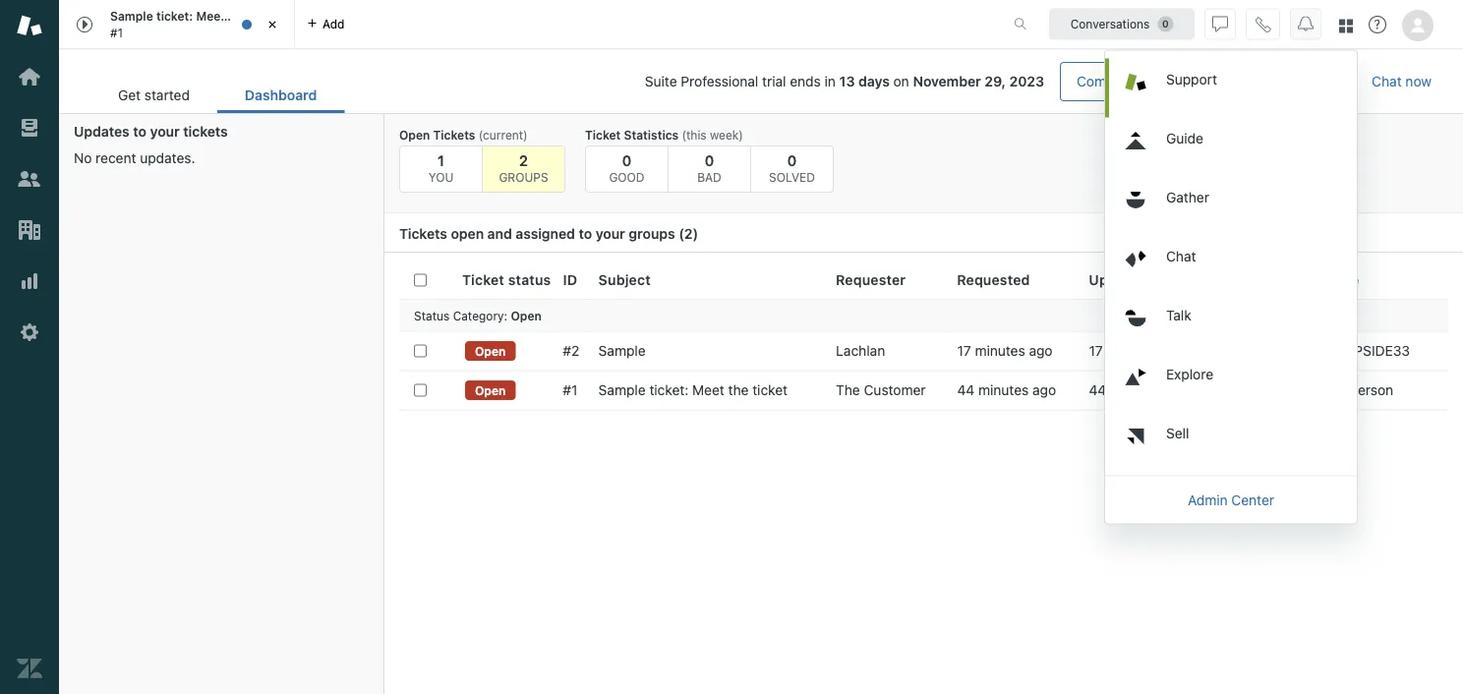Task type: locate. For each thing, give the bounding box(es) containing it.
1 horizontal spatial to
[[579, 226, 592, 242]]

notifications image
[[1298, 16, 1314, 32]]

updated
[[1089, 272, 1148, 288]]

ticket: for sample ticket: meet the ticket #1
[[156, 9, 193, 23]]

0 horizontal spatial #1
[[110, 26, 123, 39]]

0 vertical spatial ticket
[[251, 9, 283, 23]]

meet inside 'grid'
[[693, 382, 725, 398]]

ticket statistics (this week)
[[585, 128, 744, 142]]

ticket
[[585, 128, 621, 142], [462, 272, 505, 288]]

1 horizontal spatial 44 minutes ago
[[1090, 382, 1189, 398]]

sell
[[1167, 425, 1190, 441]]

1 vertical spatial sample
[[599, 343, 646, 359]]

statistics
[[624, 128, 679, 142]]

ticket up 0 good
[[585, 128, 621, 142]]

1 17 from the left
[[958, 343, 972, 359]]

0 horizontal spatial ticket:
[[156, 9, 193, 23]]

add button
[[295, 0, 357, 48]]

on
[[894, 73, 910, 90]]

0 horizontal spatial 0
[[622, 151, 632, 169]]

0 horizontal spatial ticket
[[462, 272, 505, 288]]

0 vertical spatial meet
[[196, 9, 225, 23]]

views image
[[17, 115, 42, 141]]

tabs tab list
[[59, 0, 994, 49]]

:
[[504, 309, 508, 322]]

ticket: inside sample ticket: meet the ticket #1
[[156, 9, 193, 23]]

meet for sample ticket: meet the ticket
[[693, 382, 725, 398]]

the for sample ticket: meet the ticket
[[728, 382, 749, 398]]

2 17 from the left
[[1090, 343, 1103, 359]]

1 vertical spatial the
[[728, 382, 749, 398]]

1 vertical spatial chat
[[1167, 248, 1197, 264]]

sample right #2
[[599, 343, 646, 359]]

1 vertical spatial 2
[[685, 226, 693, 242]]

0 horizontal spatial 2
[[519, 151, 528, 169]]

0 horizontal spatial 17
[[958, 343, 972, 359]]

1 horizontal spatial ticket
[[585, 128, 621, 142]]

0 up bad
[[705, 151, 715, 169]]

admin center
[[1188, 492, 1275, 508]]

chat up talk
[[1167, 248, 1197, 264]]

0 horizontal spatial chat
[[1167, 248, 1197, 264]]

ticket:
[[156, 9, 193, 23], [650, 382, 689, 398]]

tab list
[[91, 77, 345, 113]]

0 vertical spatial the
[[228, 9, 247, 23]]

customer
[[864, 382, 926, 398]]

to up no recent updates.
[[133, 123, 147, 140]]

the
[[228, 9, 247, 23], [728, 382, 749, 398]]

1 vertical spatial ticket:
[[650, 382, 689, 398]]

1 0 from the left
[[622, 151, 632, 169]]

to
[[133, 123, 147, 140], [579, 226, 592, 242]]

ticket left 'the'
[[753, 382, 788, 398]]

1 horizontal spatial the
[[728, 382, 749, 398]]

ticket status
[[462, 272, 551, 288]]

(current)
[[479, 128, 528, 142]]

ticket inside 'grid'
[[462, 272, 505, 288]]

your left "groups"
[[596, 226, 625, 242]]

sample link
[[599, 342, 646, 360]]

compare
[[1077, 73, 1135, 90]]

lachlan
[[836, 343, 886, 359]]

tab containing sample ticket: meet the ticket
[[59, 0, 295, 49]]

0 vertical spatial ticket:
[[156, 9, 193, 23]]

sample inside sample ticket: meet the ticket #1
[[110, 9, 153, 23]]

grid
[[385, 261, 1464, 694]]

1 vertical spatial tickets
[[399, 226, 448, 242]]

bad
[[698, 170, 722, 184]]

sample down sample link
[[599, 382, 646, 398]]

main element
[[0, 0, 59, 694]]

tab list containing get started
[[91, 77, 345, 113]]

44
[[958, 382, 975, 398], [1090, 382, 1107, 398]]

17
[[958, 343, 972, 359], [1090, 343, 1103, 359]]

ticket
[[251, 9, 283, 23], [753, 382, 788, 398]]

0 up good
[[622, 151, 632, 169]]

1 horizontal spatial 0
[[705, 151, 715, 169]]

ago
[[1029, 343, 1053, 359], [1161, 343, 1185, 359], [1033, 382, 1057, 398], [1165, 382, 1189, 398]]

meet for sample ticket: meet the ticket #1
[[196, 9, 225, 23]]

#1 down #2
[[563, 382, 578, 398]]

ticket for ticket status
[[462, 272, 505, 288]]

17 down requested
[[958, 343, 972, 359]]

1 horizontal spatial 2
[[685, 226, 693, 242]]

1 horizontal spatial ticket:
[[650, 382, 689, 398]]

to right assigned in the top of the page
[[579, 226, 592, 242]]

1 44 minutes ago from the left
[[958, 382, 1057, 398]]

sample
[[110, 9, 153, 23], [599, 343, 646, 359], [599, 382, 646, 398]]

0 vertical spatial chat
[[1372, 73, 1402, 90]]

no recent updates.
[[74, 150, 195, 166]]

0 vertical spatial ticket
[[585, 128, 621, 142]]

grid containing ticket status
[[385, 261, 1464, 694]]

ticket up category
[[462, 272, 505, 288]]

1 horizontal spatial your
[[596, 226, 625, 242]]

2 vertical spatial sample
[[599, 382, 646, 398]]

2 right "groups"
[[685, 226, 693, 242]]

17 minutes ago down requested
[[958, 343, 1053, 359]]

1 horizontal spatial #1
[[563, 382, 578, 398]]

sample ticket: meet the ticket
[[599, 382, 788, 398]]

1 vertical spatial ticket
[[753, 382, 788, 398]]

id
[[563, 272, 578, 288]]

3 0 from the left
[[788, 151, 797, 169]]

meet
[[196, 9, 225, 23], [693, 382, 725, 398]]

0 horizontal spatial ticket
[[251, 9, 283, 23]]

#1 up get
[[110, 26, 123, 39]]

1 horizontal spatial ticket
[[753, 382, 788, 398]]

chat inside chat now button
[[1372, 73, 1402, 90]]

open
[[451, 226, 484, 242]]

chat for chat now
[[1372, 73, 1402, 90]]

gather link
[[1110, 177, 1358, 236]]

1 horizontal spatial 17
[[1090, 343, 1103, 359]]

chat for chat
[[1167, 248, 1197, 264]]

1 vertical spatial #1
[[563, 382, 578, 398]]

1 vertical spatial ticket
[[462, 272, 505, 288]]

(this
[[682, 128, 707, 142]]

status
[[414, 309, 450, 322]]

suite
[[645, 73, 677, 90]]

chat left now
[[1372, 73, 1402, 90]]

trial
[[762, 73, 786, 90]]

sample ticket: meet the ticket #1
[[110, 9, 283, 39]]

chat
[[1372, 73, 1402, 90], [1167, 248, 1197, 264]]

meet inside sample ticket: meet the ticket #1
[[196, 9, 225, 23]]

0 vertical spatial your
[[150, 123, 180, 140]]

1 horizontal spatial 44
[[1090, 382, 1107, 398]]

zendesk support image
[[17, 13, 42, 38]]

ticket left add popup button
[[251, 9, 283, 23]]

no
[[74, 150, 92, 166]]

ticket for ticket statistics (this week)
[[585, 128, 621, 142]]

0 inside 0 bad
[[705, 151, 715, 169]]

0 vertical spatial to
[[133, 123, 147, 140]]

ticket inside sample ticket: meet the ticket #1
[[251, 9, 283, 23]]

17 minutes ago down talk
[[1090, 343, 1185, 359]]

button displays agent's chat status as invisible. image
[[1213, 16, 1229, 32]]

category
[[453, 309, 504, 322]]

2 up the groups
[[519, 151, 528, 169]]

good
[[609, 170, 645, 184]]

1 vertical spatial to
[[579, 226, 592, 242]]

0 inside 0 good
[[622, 151, 632, 169]]

organizations image
[[17, 217, 42, 243]]

tickets
[[433, 128, 476, 142], [399, 226, 448, 242]]

2 horizontal spatial 0
[[788, 151, 797, 169]]

customers image
[[17, 166, 42, 192]]

tickets left the open
[[399, 226, 448, 242]]

0 vertical spatial sample
[[110, 9, 153, 23]]

0 for 0 bad
[[705, 151, 715, 169]]

1 horizontal spatial meet
[[693, 382, 725, 398]]

0 vertical spatial 2
[[519, 151, 528, 169]]

0 up solved at right
[[788, 151, 797, 169]]

november
[[913, 73, 982, 90]]

0 horizontal spatial meet
[[196, 9, 225, 23]]

sunnyupside33
[[1297, 343, 1411, 359]]

1 horizontal spatial chat
[[1372, 73, 1402, 90]]

conversations
[[1071, 17, 1150, 31]]

2 0 from the left
[[705, 151, 715, 169]]

ticket: inside the sample ticket: meet the ticket link
[[650, 382, 689, 398]]

0 for 0 solved
[[788, 151, 797, 169]]

section
[[360, 62, 1324, 101]]

1 horizontal spatial 17 minutes ago
[[1090, 343, 1185, 359]]

ticket: for sample ticket: meet the ticket
[[650, 382, 689, 398]]

None checkbox
[[414, 345, 427, 358], [414, 384, 427, 397], [414, 345, 427, 358], [414, 384, 427, 397]]

tickets up 1
[[433, 128, 476, 142]]

admin center link
[[1106, 481, 1358, 520]]

ruby
[[1297, 382, 1329, 398]]

sample up get
[[110, 9, 153, 23]]

suite professional trial ends in 13 days on november 29, 2023
[[645, 73, 1045, 90]]

updates
[[74, 123, 130, 140]]

1 vertical spatial meet
[[693, 382, 725, 398]]

#1 inside sample ticket: meet the ticket #1
[[110, 26, 123, 39]]

support link
[[1110, 59, 1358, 118]]

0 horizontal spatial 17 minutes ago
[[958, 343, 1053, 359]]

the inside sample ticket: meet the ticket #1
[[228, 9, 247, 23]]

open
[[399, 128, 430, 142], [511, 309, 542, 322], [475, 344, 506, 358], [475, 384, 506, 397]]

44 minutes ago
[[958, 382, 1057, 398], [1090, 382, 1189, 398]]

0 vertical spatial #1
[[110, 26, 123, 39]]

0 bad
[[698, 151, 722, 184]]

0 horizontal spatial your
[[150, 123, 180, 140]]

center
[[1232, 492, 1275, 508]]

Select All Tickets checkbox
[[414, 274, 427, 287]]

ends
[[790, 73, 821, 90]]

0 horizontal spatial 44 minutes ago
[[958, 382, 1057, 398]]

tab
[[59, 0, 295, 49]]

assigned
[[516, 226, 575, 242]]

17 down the updated
[[1090, 343, 1103, 359]]

0 horizontal spatial 44
[[958, 382, 975, 398]]

0 inside 0 solved
[[788, 151, 797, 169]]

your up updates.
[[150, 123, 180, 140]]

chat inside chat link
[[1167, 248, 1197, 264]]

minutes
[[975, 343, 1026, 359], [1107, 343, 1158, 359], [979, 382, 1029, 398], [1111, 382, 1161, 398]]

solved
[[769, 170, 815, 184]]

0
[[622, 151, 632, 169], [705, 151, 715, 169], [788, 151, 797, 169]]

anderson
[[1333, 382, 1394, 398]]

0 horizontal spatial the
[[228, 9, 247, 23]]

17 minutes ago
[[958, 343, 1053, 359], [1090, 343, 1185, 359]]



Task type: describe. For each thing, give the bounding box(es) containing it.
0 vertical spatial tickets
[[433, 128, 476, 142]]

explore link
[[1110, 354, 1358, 413]]

talk
[[1167, 307, 1192, 323]]

groups
[[629, 226, 675, 242]]

get started tab
[[91, 77, 217, 113]]

plans
[[1139, 73, 1173, 90]]

2 inside "2 groups"
[[519, 151, 528, 169]]

add
[[323, 17, 345, 31]]

2 44 from the left
[[1090, 382, 1107, 398]]

1 17 minutes ago from the left
[[958, 343, 1053, 359]]

2023
[[1010, 73, 1045, 90]]

talk link
[[1110, 295, 1358, 354]]

)
[[693, 226, 699, 242]]

dashboard
[[245, 87, 317, 103]]

2 groups
[[499, 151, 548, 184]]

guide link
[[1110, 118, 1358, 177]]

compare plans button
[[1060, 62, 1189, 101]]

admin image
[[17, 320, 42, 345]]

2 17 minutes ago from the left
[[1090, 343, 1185, 359]]

in
[[825, 73, 836, 90]]

ticket for sample ticket: meet the ticket #1
[[251, 9, 283, 23]]

now
[[1406, 73, 1432, 90]]

0 for 0 good
[[622, 151, 632, 169]]

get started image
[[17, 64, 42, 90]]

0 solved
[[769, 151, 815, 184]]

sample ticket: meet the ticket link
[[599, 382, 788, 399]]

tickets
[[183, 123, 228, 140]]

admin
[[1188, 492, 1228, 508]]

the customer
[[836, 382, 926, 398]]

(
[[679, 226, 685, 242]]

requester
[[836, 272, 906, 288]]

#1 inside 'grid'
[[563, 382, 578, 398]]

ruby anderson
[[1297, 382, 1394, 398]]

chat link
[[1110, 236, 1358, 295]]

sample for sample ticket: meet the ticket #1
[[110, 9, 153, 23]]

days
[[859, 73, 890, 90]]

updates.
[[140, 150, 195, 166]]

get
[[118, 87, 141, 103]]

0 horizontal spatial to
[[133, 123, 147, 140]]

the
[[836, 382, 861, 398]]

week)
[[710, 128, 744, 142]]

29,
[[985, 73, 1006, 90]]

status
[[508, 272, 551, 288]]

chat now
[[1372, 73, 1432, 90]]

requested
[[957, 272, 1031, 288]]

the for sample ticket: meet the ticket #1
[[228, 9, 247, 23]]

get help image
[[1369, 16, 1387, 33]]

1
[[438, 151, 445, 169]]

reporting image
[[17, 269, 42, 294]]

2 44 minutes ago from the left
[[1090, 382, 1189, 398]]

zendesk products image
[[1340, 19, 1354, 33]]

and
[[488, 226, 512, 242]]

you
[[429, 170, 454, 184]]

explore
[[1167, 366, 1214, 382]]

0 good
[[609, 151, 645, 184]]

tickets open and assigned to your groups ( 2 )
[[399, 226, 699, 242]]

updates to your tickets
[[74, 123, 228, 140]]

close image
[[263, 15, 282, 34]]

professional
[[681, 73, 759, 90]]

sample for sample
[[599, 343, 646, 359]]

get started
[[118, 87, 190, 103]]

ticket for sample ticket: meet the ticket
[[753, 382, 788, 398]]

13
[[840, 73, 855, 90]]

1 vertical spatial your
[[596, 226, 625, 242]]

status category : open
[[414, 309, 542, 322]]

assignee
[[1297, 272, 1360, 288]]

November 29, 2023 text field
[[913, 73, 1045, 90]]

chat now button
[[1357, 62, 1448, 101]]

open tickets (current)
[[399, 128, 528, 142]]

gather
[[1167, 189, 1210, 205]]

#2
[[563, 343, 580, 359]]

sample for sample ticket: meet the ticket
[[599, 382, 646, 398]]

compare plans
[[1077, 73, 1173, 90]]

sell link
[[1110, 413, 1358, 472]]

guide
[[1167, 130, 1204, 146]]

1 you
[[429, 151, 454, 184]]

subject
[[599, 272, 651, 288]]

1 44 from the left
[[958, 382, 975, 398]]

zendesk image
[[17, 656, 42, 682]]

groups
[[499, 170, 548, 184]]

section containing compare plans
[[360, 62, 1324, 101]]

recent
[[96, 150, 136, 166]]

started
[[144, 87, 190, 103]]

support
[[1167, 71, 1218, 87]]

conversations button
[[1050, 8, 1195, 40]]



Task type: vqa. For each thing, say whether or not it's contained in the screenshot.
the right 'support'
no



